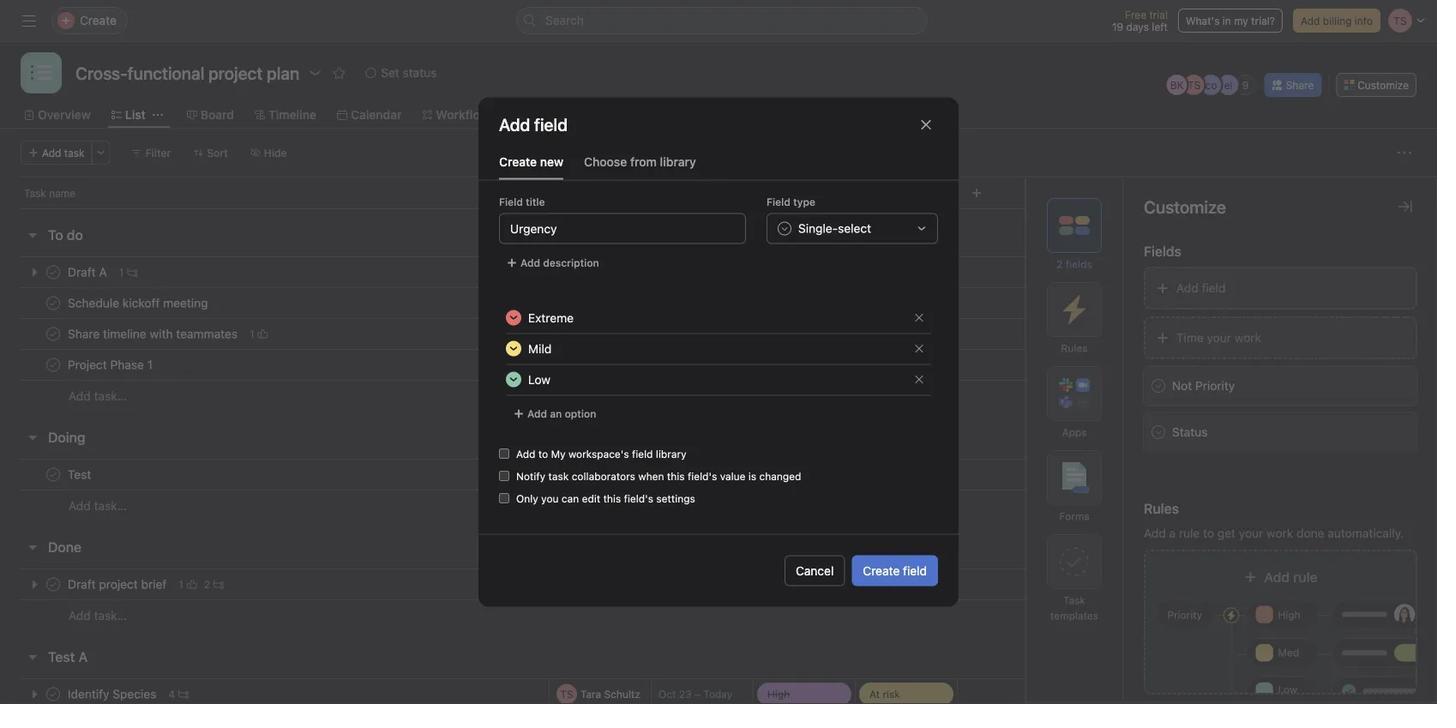 Task type: locate. For each thing, give the bounding box(es) containing it.
1 vertical spatial not priority
[[1172, 379, 1235, 393]]

field for field type
[[767, 196, 791, 208]]

Add to My workspace's field library checkbox
[[499, 449, 509, 459]]

2 remove option image from the top
[[914, 374, 925, 385]]

completed image for schedule kickoff meeting text field in the top left of the page
[[43, 293, 63, 313]]

overview
[[38, 108, 91, 122]]

24
[[704, 328, 716, 340]]

doing
[[48, 429, 85, 446]]

1 type an option name field from the top
[[521, 303, 907, 332]]

remove option image
[[914, 343, 925, 354], [914, 374, 925, 385]]

not priority field for test cell
[[753, 459, 856, 491]]

task…
[[94, 389, 127, 403], [94, 499, 127, 513], [94, 609, 127, 623]]

add down the "overview" link
[[42, 147, 61, 159]]

1 vertical spatial type an option name field
[[521, 334, 907, 363]]

test
[[48, 649, 75, 665]]

1 horizontal spatial not
[[1172, 379, 1192, 393]]

1 horizontal spatial task
[[1064, 594, 1086, 606]]

0 vertical spatial work
[[1235, 331, 1262, 345]]

0 horizontal spatial customize
[[1144, 196, 1226, 217]]

not up status
[[1172, 379, 1192, 393]]

1 vertical spatial customize
[[1144, 196, 1226, 217]]

task down the overview
[[64, 147, 85, 159]]

add left description
[[521, 257, 540, 269]]

task for notify
[[549, 470, 569, 482]]

task
[[64, 147, 85, 159], [549, 470, 569, 482]]

completed image up completed checkbox
[[43, 293, 63, 313]]

add field button
[[1144, 267, 1418, 310]]

completed image
[[43, 324, 63, 344], [43, 464, 63, 485]]

collapse task list for this section image for doing
[[26, 431, 39, 444]]

2 completed checkbox from the top
[[43, 355, 63, 375]]

create for create field
[[863, 563, 900, 578]]

create inside button
[[863, 563, 900, 578]]

add task… button up a
[[69, 606, 127, 625]]

collapse task list for this section image left test
[[26, 650, 39, 664]]

cross-functional project plan
[[75, 63, 300, 83]]

2 vertical spatial priority
[[1168, 609, 1203, 621]]

tab list containing create new
[[479, 152, 959, 181]]

task for add
[[64, 147, 85, 159]]

co
[[1206, 79, 1218, 91]]

create field button
[[852, 555, 938, 586]]

priority
[[781, 187, 816, 199], [1196, 379, 1235, 393], [1168, 609, 1203, 621]]

1 vertical spatial rule
[[1294, 569, 1318, 585]]

0 vertical spatial field's
[[688, 470, 717, 482]]

to left the get
[[1203, 526, 1215, 540]]

1 vertical spatial completed image
[[43, 355, 63, 375]]

1 vertical spatial task
[[1064, 594, 1086, 606]]

completed image inside the share timeline with teammates cell
[[43, 324, 63, 344]]

add up doing button
[[69, 389, 91, 403]]

1 field from the left
[[499, 196, 523, 208]]

create field
[[863, 563, 927, 578]]

0 vertical spatial task…
[[94, 389, 127, 403]]

schedule kickoff meeting cell
[[0, 287, 550, 319]]

rule right a
[[1179, 526, 1200, 540]]

1 vertical spatial task…
[[94, 499, 127, 513]]

1 vertical spatial collapse task list for this section image
[[26, 540, 39, 554]]

0 vertical spatial priority
[[781, 187, 816, 199]]

add task
[[42, 147, 85, 159]]

1 horizontal spatial customize
[[1358, 79, 1409, 91]]

1 vertical spatial add task…
[[69, 499, 127, 513]]

2 cell from the top
[[651, 287, 754, 319]]

1 add task… row from the top
[[0, 380, 1437, 412]]

add task… button down project phase 1 text box
[[69, 387, 127, 406]]

3 collapse task list for this section image from the top
[[26, 650, 39, 664]]

share button
[[1265, 73, 1322, 97]]

completed checkbox for test text field
[[43, 464, 63, 485]]

work left done
[[1267, 526, 1294, 540]]

field
[[499, 196, 523, 208], [767, 196, 791, 208]]

tab list
[[479, 152, 959, 181]]

1 vertical spatial completed checkbox
[[43, 355, 63, 375]]

add task… for doing
[[69, 499, 127, 513]]

your
[[1207, 331, 1232, 345], [1239, 526, 1264, 540]]

0 horizontal spatial field's
[[624, 493, 654, 505]]

0 vertical spatial add task…
[[69, 389, 127, 403]]

single-
[[798, 221, 838, 235]]

2 add task… row from the top
[[0, 490, 1437, 521]]

field's
[[688, 470, 717, 482], [624, 493, 654, 505]]

remove option image down status field for share timeline with teammates cell
[[914, 374, 925, 385]]

2 field from the left
[[767, 196, 791, 208]]

3 add task… from the top
[[69, 609, 127, 623]]

this right edit
[[603, 493, 621, 505]]

project phase 1 cell
[[0, 349, 550, 381]]

0 vertical spatial completed image
[[43, 293, 63, 313]]

not priority up status
[[1172, 379, 1235, 393]]

this
[[667, 470, 685, 482], [603, 493, 621, 505]]

library up the notify task collaborators when this field's value is changed at the bottom of the page
[[656, 448, 687, 460]]

add inside add field button
[[1177, 281, 1199, 295]]

add field dialog
[[479, 97, 959, 607]]

0 horizontal spatial task
[[24, 187, 46, 199]]

1 vertical spatial work
[[1267, 526, 1294, 540]]

not priority
[[761, 187, 816, 199], [1172, 379, 1235, 393]]

0 horizontal spatial work
[[1235, 331, 1262, 345]]

2 horizontal spatial field
[[1202, 281, 1226, 295]]

add right add to my workspace's field library option
[[516, 448, 536, 460]]

1 horizontal spatial create
[[863, 563, 900, 578]]

work right the time at right top
[[1235, 331, 1262, 345]]

library right from
[[660, 154, 696, 169]]

2 vertical spatial completed checkbox
[[43, 464, 63, 485]]

collapse task list for this section image left doing
[[26, 431, 39, 444]]

completed checkbox up completed checkbox
[[43, 293, 63, 313]]

completed image for project phase 1 text box
[[43, 355, 63, 375]]

add left an
[[527, 408, 547, 420]]

header doing tree grid
[[0, 459, 1437, 521]]

2 add task… from the top
[[69, 499, 127, 513]]

ts
[[1188, 79, 1201, 91], [560, 469, 573, 481]]

3 add task… row from the top
[[0, 600, 1437, 631]]

add up a
[[69, 609, 91, 623]]

0 horizontal spatial this
[[603, 493, 621, 505]]

2 vertical spatial add task… button
[[69, 606, 127, 625]]

rule up the "high"
[[1294, 569, 1318, 585]]

close this dialog image
[[919, 118, 933, 132]]

add down fields
[[1177, 281, 1199, 295]]

add description button
[[499, 251, 607, 275]]

3 task… from the top
[[94, 609, 127, 623]]

3 completed checkbox from the top
[[43, 464, 63, 485]]

1 completed image from the top
[[43, 293, 63, 313]]

task up templates on the bottom right of page
[[1064, 594, 1086, 606]]

completed checkbox inside schedule kickoff meeting cell
[[43, 293, 63, 313]]

do
[[67, 227, 83, 243]]

customize
[[1358, 79, 1409, 91], [1144, 196, 1226, 217]]

0 vertical spatial your
[[1207, 331, 1232, 345]]

med
[[1278, 647, 1300, 659]]

add a rule to get your work done automatically.
[[1144, 526, 1404, 540]]

task… for done
[[94, 609, 127, 623]]

create
[[499, 154, 537, 169], [863, 563, 900, 578]]

0 vertical spatial library
[[660, 154, 696, 169]]

0 vertical spatial field
[[1202, 281, 1226, 295]]

days
[[1127, 21, 1149, 33]]

0 vertical spatial collapse task list for this section image
[[26, 431, 39, 444]]

0 horizontal spatial field
[[499, 196, 523, 208]]

type
[[793, 196, 816, 208]]

add to my workspace's field library
[[516, 448, 687, 460]]

collapse task list for this section image left done button
[[26, 540, 39, 554]]

add task… down project phase 1 text box
[[69, 389, 127, 403]]

field's left "value"
[[688, 470, 717, 482]]

ts right 'bk' on the right top
[[1188, 79, 1201, 91]]

1 completed image from the top
[[43, 324, 63, 344]]

add task… button inside header done tree grid
[[69, 606, 127, 625]]

1 horizontal spatial field
[[767, 196, 791, 208]]

add an option button
[[506, 402, 604, 426]]

0 horizontal spatial to
[[538, 448, 548, 460]]

your right the time at right top
[[1207, 331, 1232, 345]]

1 vertical spatial task
[[549, 470, 569, 482]]

1 horizontal spatial work
[[1267, 526, 1294, 540]]

1 horizontal spatial field's
[[688, 470, 717, 482]]

add task… inside header done tree grid
[[69, 609, 127, 623]]

0 vertical spatial remove option image
[[914, 343, 925, 354]]

task inside task templates
[[1064, 594, 1086, 606]]

header to do tree grid
[[0, 256, 1437, 412]]

0 horizontal spatial field
[[632, 448, 653, 460]]

1 vertical spatial rules
[[1144, 500, 1179, 517]]

Completed checkbox
[[43, 293, 63, 313], [43, 355, 63, 375], [43, 464, 63, 485]]

2 completed image from the top
[[43, 464, 63, 485]]

1 task… from the top
[[94, 389, 127, 403]]

to inside create new tab panel
[[538, 448, 548, 460]]

add task… row
[[0, 380, 1437, 412], [0, 490, 1437, 521], [0, 600, 1437, 631]]

1 horizontal spatial field
[[903, 563, 927, 578]]

add
[[1301, 15, 1320, 27], [42, 147, 61, 159], [521, 257, 540, 269], [1177, 281, 1199, 295], [69, 389, 91, 403], [527, 408, 547, 420], [516, 448, 536, 460], [69, 499, 91, 513], [1144, 526, 1166, 540], [1265, 569, 1290, 585], [69, 609, 91, 623]]

create right the cancel at right bottom
[[863, 563, 900, 578]]

3 add task… button from the top
[[69, 606, 127, 625]]

your right the get
[[1239, 526, 1264, 540]]

completed checkbox for project phase 1 text box
[[43, 355, 63, 375]]

completed image inside "project phase 1" cell
[[43, 355, 63, 375]]

field
[[1202, 281, 1226, 295], [632, 448, 653, 460], [903, 563, 927, 578]]

what's in my trial? button
[[1178, 9, 1283, 33]]

calendar link
[[337, 105, 402, 124]]

task inside create new tab panel
[[549, 470, 569, 482]]

1 add task… button from the top
[[69, 387, 127, 406]]

oct 20 – 24
[[659, 328, 716, 340]]

2 vertical spatial type an option name field
[[521, 365, 907, 394]]

0 horizontal spatial your
[[1207, 331, 1232, 345]]

row containing ts
[[0, 459, 1437, 491]]

2 vertical spatial task…
[[94, 609, 127, 623]]

my
[[1234, 15, 1249, 27]]

1 completed checkbox from the top
[[43, 293, 63, 313]]

create left new
[[499, 154, 537, 169]]

0 horizontal spatial rule
[[1179, 526, 1200, 540]]

0 vertical spatial completed image
[[43, 324, 63, 344]]

1 horizontal spatial this
[[667, 470, 685, 482]]

0 horizontal spatial task
[[64, 147, 85, 159]]

1 vertical spatial library
[[656, 448, 687, 460]]

1 vertical spatial field
[[632, 448, 653, 460]]

close details image
[[1399, 200, 1413, 214]]

add task… button for doing
[[69, 497, 127, 515]]

2 vertical spatial field
[[903, 563, 927, 578]]

0 horizontal spatial create
[[499, 154, 537, 169]]

is
[[749, 470, 757, 482]]

add task… inside header doing tree grid
[[69, 499, 127, 513]]

1 vertical spatial add task… row
[[0, 490, 1437, 521]]

0 vertical spatial task
[[64, 147, 85, 159]]

0 vertical spatial customize
[[1358, 79, 1409, 91]]

notify task collaborators when this field's value is changed
[[516, 470, 801, 482]]

1 vertical spatial completed image
[[43, 464, 63, 485]]

0 horizontal spatial rules
[[1061, 342, 1088, 354]]

2 completed image from the top
[[43, 355, 63, 375]]

priority down a
[[1168, 609, 1203, 621]]

ts inside header doing tree grid
[[560, 469, 573, 481]]

not priority field for schedule kickoff meeting cell
[[753, 287, 856, 319]]

field left the type
[[767, 196, 791, 208]]

0 vertical spatial not priority
[[761, 187, 816, 199]]

priority up single-
[[781, 187, 816, 199]]

status field for share timeline with teammates cell
[[855, 318, 958, 350]]

0 vertical spatial completed checkbox
[[43, 293, 63, 313]]

field's down when
[[624, 493, 654, 505]]

collapse task list for this section image
[[26, 431, 39, 444], [26, 540, 39, 554], [26, 650, 39, 664]]

field left title at top
[[499, 196, 523, 208]]

rules up a
[[1144, 500, 1179, 517]]

task left name
[[24, 187, 46, 199]]

1 vertical spatial to
[[1203, 526, 1215, 540]]

to left the 'my'
[[538, 448, 548, 460]]

1 remove option image from the top
[[914, 343, 925, 354]]

row containing 1
[[0, 318, 1437, 350]]

completed image inside the test cell
[[43, 464, 63, 485]]

2 add task… button from the top
[[69, 497, 127, 515]]

collapse task list for this section image for done
[[26, 540, 39, 554]]

field for field title
[[499, 196, 523, 208]]

0 vertical spatial create
[[499, 154, 537, 169]]

completed checkbox down completed checkbox
[[43, 355, 63, 375]]

not priority field for share timeline with teammates cell
[[753, 318, 856, 350]]

Type an option name field
[[521, 303, 907, 332], [521, 334, 907, 363], [521, 365, 907, 394]]

get
[[1218, 526, 1236, 540]]

apps
[[1062, 426, 1087, 438]]

1 vertical spatial your
[[1239, 526, 1264, 540]]

create new tab panel
[[479, 181, 959, 607]]

1 collapse task list for this section image from the top
[[26, 431, 39, 444]]

9
[[1243, 79, 1249, 91]]

task down the 'my'
[[549, 470, 569, 482]]

remove option image down remove option icon
[[914, 343, 925, 354]]

0 vertical spatial add task… row
[[0, 380, 1437, 412]]

customize up fields
[[1144, 196, 1226, 217]]

1 vertical spatial add task… button
[[69, 497, 127, 515]]

row
[[0, 177, 1437, 208], [21, 208, 1417, 209], [0, 287, 1437, 319], [0, 318, 1437, 350], [0, 349, 1437, 381], [0, 459, 1437, 491]]

task… inside header to do tree grid
[[94, 389, 127, 403]]

not priority up single-
[[761, 187, 816, 199]]

billing
[[1323, 15, 1352, 27]]

1 horizontal spatial task
[[549, 470, 569, 482]]

0 vertical spatial to
[[538, 448, 548, 460]]

0 horizontal spatial not priority
[[761, 187, 816, 199]]

2 task… from the top
[[94, 499, 127, 513]]

2 collapse task list for this section image from the top
[[26, 540, 39, 554]]

0 horizontal spatial not
[[761, 187, 778, 199]]

add inside add task button
[[42, 147, 61, 159]]

add left billing
[[1301, 15, 1320, 27]]

test cell
[[0, 459, 550, 491]]

schultz
[[604, 469, 641, 481]]

only
[[516, 493, 538, 505]]

1 vertical spatial remove option image
[[914, 374, 925, 385]]

2 vertical spatial add task… row
[[0, 600, 1437, 631]]

completed image
[[43, 293, 63, 313], [43, 355, 63, 375]]

field type
[[767, 196, 816, 208]]

high
[[1278, 609, 1301, 621]]

1 horizontal spatial your
[[1239, 526, 1264, 540]]

rules down 2 fields
[[1061, 342, 1088, 354]]

0 vertical spatial rules
[[1061, 342, 1088, 354]]

list image
[[31, 63, 51, 83]]

add down test text field
[[69, 499, 91, 513]]

completed checkbox left test text field
[[43, 464, 63, 485]]

completed checkbox inside the test cell
[[43, 464, 63, 485]]

not left the type
[[761, 187, 778, 199]]

settings
[[656, 493, 695, 505]]

add task… up a
[[69, 609, 127, 623]]

completed image down completed checkbox
[[43, 355, 63, 375]]

2 vertical spatial collapse task list for this section image
[[26, 650, 39, 664]]

list link
[[111, 105, 146, 124]]

1 horizontal spatial rule
[[1294, 569, 1318, 585]]

0 vertical spatial ts
[[1188, 79, 1201, 91]]

a
[[79, 649, 88, 665]]

0 vertical spatial task
[[24, 187, 46, 199]]

2 vertical spatial add task…
[[69, 609, 127, 623]]

0 vertical spatial add task… button
[[69, 387, 127, 406]]

task inside add task button
[[64, 147, 85, 159]]

ts down the 'my'
[[560, 469, 573, 481]]

workflow link
[[422, 105, 489, 124]]

add rule
[[1265, 569, 1318, 585]]

cell
[[651, 256, 754, 288], [651, 287, 754, 319]]

0 vertical spatial this
[[667, 470, 685, 482]]

2 fields
[[1057, 258, 1092, 270]]

add inside add description 'button'
[[521, 257, 540, 269]]

add task… down test text field
[[69, 499, 127, 513]]

completed checkbox inside "project phase 1" cell
[[43, 355, 63, 375]]

library
[[660, 154, 696, 169], [656, 448, 687, 460]]

done
[[1297, 526, 1325, 540]]

add task…
[[69, 389, 127, 403], [69, 499, 127, 513], [69, 609, 127, 623]]

to
[[538, 448, 548, 460], [1203, 526, 1215, 540]]

0 vertical spatial not
[[761, 187, 778, 199]]

0 vertical spatial type an option name field
[[521, 303, 907, 332]]

customize down 'info'
[[1358, 79, 1409, 91]]

1
[[250, 328, 254, 340]]

this up "settings"
[[667, 470, 685, 482]]

task… inside header done tree grid
[[94, 609, 127, 623]]

1 add task… from the top
[[69, 389, 127, 403]]

–
[[695, 328, 701, 340]]

add left a
[[1144, 526, 1166, 540]]

create inside tab list
[[499, 154, 537, 169]]

1 button
[[246, 325, 272, 343]]

timeline link
[[255, 105, 316, 124]]

Only you can edit this field's settings checkbox
[[499, 493, 509, 503]]

add task… row for done
[[0, 600, 1437, 631]]

add task… button down test text field
[[69, 497, 127, 515]]

0 horizontal spatial ts
[[560, 469, 573, 481]]

status field for project phase 1 cell
[[855, 349, 958, 381]]

el
[[1225, 79, 1233, 91]]

add task… button inside header doing tree grid
[[69, 497, 127, 515]]

completed image inside schedule kickoff meeting cell
[[43, 293, 63, 313]]

1 vertical spatial field's
[[624, 493, 654, 505]]

1 vertical spatial create
[[863, 563, 900, 578]]

create for create new
[[499, 154, 537, 169]]

1 vertical spatial this
[[603, 493, 621, 505]]

1 vertical spatial ts
[[560, 469, 573, 481]]

priority down time your work
[[1196, 379, 1235, 393]]

task… inside header doing tree grid
[[94, 499, 127, 513]]



Task type: vqa. For each thing, say whether or not it's contained in the screenshot.
the inside the SLACK CHANNEL, OR SWING BY OUR POD ON THE 4TH FLOOR.
no



Task type: describe. For each thing, give the bounding box(es) containing it.
add task… inside header to do tree grid
[[69, 389, 127, 403]]

1 cell from the top
[[651, 256, 754, 288]]

not priority field for project phase 1 cell
[[753, 349, 856, 381]]

add inside header done tree grid
[[69, 609, 91, 623]]

library inside tab list
[[660, 154, 696, 169]]

task for task templates
[[1064, 594, 1086, 606]]

field for add field
[[1202, 281, 1226, 295]]

Share timeline with teammates text field
[[64, 325, 243, 343]]

tara
[[581, 469, 601, 481]]

add task button
[[21, 141, 92, 165]]

status field for test cell
[[855, 459, 958, 491]]

1 horizontal spatial not priority
[[1172, 379, 1235, 393]]

Schedule kickoff meeting text field
[[64, 295, 213, 312]]

your inside time your work button
[[1207, 331, 1232, 345]]

collapse task list for this section image
[[26, 228, 39, 242]]

board
[[201, 108, 234, 122]]

1 vertical spatial not
[[1172, 379, 1192, 393]]

done button
[[48, 532, 82, 563]]

header done tree grid
[[0, 569, 1437, 631]]

3 type an option name field from the top
[[521, 365, 907, 394]]

single-select button
[[767, 213, 938, 244]]

this for edit
[[603, 493, 621, 505]]

task templates
[[1051, 594, 1099, 622]]

work inside time your work button
[[1235, 331, 1262, 345]]

Notify task collaborators when this field's value is changed checkbox
[[499, 471, 509, 481]]

0 vertical spatial rule
[[1179, 526, 1200, 540]]

task… for doing
[[94, 499, 127, 513]]

add inside "add an option" button
[[527, 408, 547, 420]]

add field
[[1177, 281, 1226, 295]]

completed image for share timeline with teammates text field
[[43, 324, 63, 344]]

add billing info
[[1301, 15, 1373, 27]]

task name
[[24, 187, 76, 199]]

create new
[[499, 154, 564, 169]]

automatically.
[[1328, 526, 1404, 540]]

row containing task name
[[0, 177, 1437, 208]]

time your work
[[1177, 331, 1262, 345]]

Project Phase 1 text field
[[64, 356, 158, 374]]

oct
[[659, 328, 676, 340]]

test a button
[[48, 642, 88, 672]]

library inside create new tab panel
[[656, 448, 687, 460]]

2
[[1057, 258, 1063, 270]]

workflow
[[436, 108, 489, 122]]

from
[[630, 154, 657, 169]]

value
[[720, 470, 746, 482]]

field's for value
[[688, 470, 717, 482]]

search list box
[[516, 7, 928, 34]]

test a
[[48, 649, 88, 665]]

status field for schedule kickoff meeting cell
[[855, 287, 958, 319]]

2 type an option name field from the top
[[521, 334, 907, 363]]

list
[[125, 108, 146, 122]]

1 horizontal spatial ts
[[1188, 79, 1201, 91]]

single-select
[[798, 221, 872, 235]]

templates
[[1051, 610, 1099, 622]]

1 horizontal spatial to
[[1203, 526, 1215, 540]]

add task… row for doing
[[0, 490, 1437, 521]]

time
[[1177, 331, 1204, 345]]

my
[[551, 448, 566, 460]]

add to starred image
[[332, 66, 346, 80]]

add task… for done
[[69, 609, 127, 623]]

19
[[1112, 21, 1124, 33]]

functional
[[128, 63, 204, 83]]

add inside header to do tree grid
[[69, 389, 91, 403]]

forms
[[1059, 510, 1090, 522]]

share
[[1286, 79, 1314, 91]]

title
[[526, 196, 545, 208]]

new
[[540, 154, 564, 169]]

time your work button
[[1144, 316, 1418, 359]]

not priority inside row
[[761, 187, 816, 199]]

an
[[550, 408, 562, 420]]

add field
[[499, 114, 568, 135]]

low
[[1278, 684, 1298, 696]]

doing button
[[48, 422, 85, 453]]

workspace's
[[569, 448, 629, 460]]

remove option image for 2nd the 'type an option name' field from the bottom
[[914, 343, 925, 354]]

info
[[1355, 15, 1373, 27]]

name
[[49, 187, 76, 199]]

a
[[1169, 526, 1176, 540]]

board link
[[187, 105, 234, 124]]

add up the "high"
[[1265, 569, 1290, 585]]

priority inside row
[[781, 187, 816, 199]]

to
[[48, 227, 63, 243]]

add inside add billing info button
[[1301, 15, 1320, 27]]

cancel button
[[785, 555, 845, 586]]

completed checkbox for schedule kickoff meeting text field in the top left of the page
[[43, 293, 63, 313]]

to do
[[48, 227, 83, 243]]

edit
[[582, 493, 601, 505]]

description
[[543, 257, 599, 269]]

choose
[[584, 154, 627, 169]]

dashboard link
[[510, 105, 586, 124]]

Priority, Stage, Status… text field
[[499, 213, 746, 244]]

when
[[638, 470, 664, 482]]

overview link
[[24, 105, 91, 124]]

option
[[565, 408, 596, 420]]

remove option image
[[914, 313, 925, 323]]

1 horizontal spatial rules
[[1144, 500, 1179, 517]]

field title
[[499, 196, 545, 208]]

this for when
[[667, 470, 685, 482]]

field's for settings
[[624, 493, 654, 505]]

you
[[541, 493, 559, 505]]

collapse task list for this section image for test a
[[26, 650, 39, 664]]

what's
[[1186, 15, 1220, 27]]

remove option image for 1st the 'type an option name' field from the bottom
[[914, 374, 925, 385]]

timeline
[[268, 108, 316, 122]]

bk
[[1171, 79, 1184, 91]]

completed image for test text field
[[43, 464, 63, 485]]

only you can edit this field's settings
[[516, 493, 695, 505]]

task for task name
[[24, 187, 46, 199]]

customize button
[[1336, 73, 1417, 97]]

add description
[[521, 257, 599, 269]]

free
[[1125, 9, 1147, 21]]

Completed checkbox
[[43, 324, 63, 344]]

project plan
[[208, 63, 300, 83]]

fields
[[1066, 258, 1092, 270]]

fields
[[1144, 243, 1182, 259]]

what's in my trial?
[[1186, 15, 1275, 27]]

can
[[562, 493, 579, 505]]

share timeline with teammates cell
[[0, 318, 550, 350]]

free trial 19 days left
[[1112, 9, 1168, 33]]

customize inside dropdown button
[[1358, 79, 1409, 91]]

status
[[1172, 425, 1208, 439]]

add inside header doing tree grid
[[69, 499, 91, 513]]

tara schultz
[[581, 469, 641, 481]]

trial?
[[1252, 15, 1275, 27]]

Test text field
[[64, 466, 96, 483]]

search
[[545, 13, 584, 27]]

1 vertical spatial priority
[[1196, 379, 1235, 393]]

dashboard
[[524, 108, 586, 122]]

to do button
[[48, 220, 83, 250]]

add an option
[[527, 408, 596, 420]]

field for create field
[[903, 563, 927, 578]]

add task… button for done
[[69, 606, 127, 625]]



